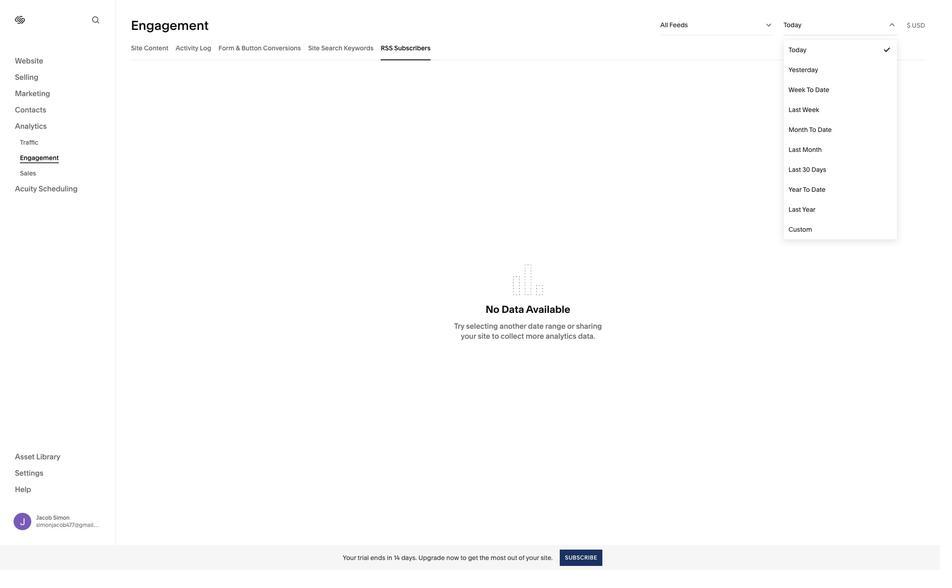 Task type: locate. For each thing, give the bounding box(es) containing it.
your
[[343, 554, 356, 562]]

0 horizontal spatial site
[[131, 44, 143, 52]]

last for last week
[[789, 106, 801, 114]]

last down week to date
[[789, 106, 801, 114]]

ends
[[371, 554, 386, 562]]

last week
[[789, 106, 820, 114]]

to left get
[[461, 554, 467, 562]]

last left the 30
[[789, 166, 801, 174]]

date down days
[[812, 185, 826, 194]]

to right the site
[[492, 332, 499, 341]]

keywords
[[344, 44, 374, 52]]

traffic link
[[20, 135, 106, 150]]

range
[[546, 322, 566, 331]]

to for month
[[810, 126, 817, 134]]

engagement down traffic
[[20, 154, 59, 162]]

1 site from the left
[[131, 44, 143, 52]]

site inside the site search keywords button
[[308, 44, 320, 52]]

0 vertical spatial to
[[492, 332, 499, 341]]

search
[[321, 44, 343, 52]]

30
[[803, 166, 811, 174]]

last year
[[789, 205, 816, 214]]

marketing link
[[15, 88, 101, 99]]

engagement up content
[[131, 17, 209, 33]]

date
[[816, 86, 830, 94], [818, 126, 832, 134], [812, 185, 826, 194]]

site search keywords
[[308, 44, 374, 52]]

last 30 days
[[789, 166, 827, 174]]

selling link
[[15, 72, 101, 83]]

of
[[519, 554, 525, 562]]

site left content
[[131, 44, 143, 52]]

year
[[789, 185, 802, 194], [803, 205, 816, 214]]

site.
[[541, 554, 553, 562]]

analytics link
[[15, 121, 101, 132]]

1 vertical spatial to
[[461, 554, 467, 562]]

to
[[807, 86, 814, 94], [810, 126, 817, 134], [803, 185, 810, 194]]

tab list
[[131, 35, 926, 60]]

try selecting another date range or sharing your site to collect more analytics data.
[[454, 322, 602, 341]]

0 vertical spatial to
[[807, 86, 814, 94]]

content
[[144, 44, 169, 52]]

tab list containing site content
[[131, 35, 926, 60]]

to up last month
[[810, 126, 817, 134]]

last
[[789, 106, 801, 114], [789, 146, 801, 154], [789, 166, 801, 174], [789, 205, 801, 214]]

1 vertical spatial date
[[818, 126, 832, 134]]

engagement
[[131, 17, 209, 33], [20, 154, 59, 162]]

1 last from the top
[[789, 106, 801, 114]]

0 vertical spatial today
[[784, 21, 802, 29]]

analytics
[[546, 332, 577, 341]]

4 last from the top
[[789, 205, 801, 214]]

1 horizontal spatial year
[[803, 205, 816, 214]]

today
[[784, 21, 802, 29], [789, 46, 807, 54]]

yesterday
[[789, 66, 819, 74]]

last up last 30 days
[[789, 146, 801, 154]]

1 horizontal spatial engagement
[[131, 17, 209, 33]]

site content button
[[131, 35, 169, 60]]

0 horizontal spatial to
[[461, 554, 467, 562]]

0 horizontal spatial your
[[461, 332, 476, 341]]

1 vertical spatial to
[[810, 126, 817, 134]]

your down try
[[461, 332, 476, 341]]

All Feeds field
[[661, 15, 774, 35]]

to
[[492, 332, 499, 341], [461, 554, 467, 562]]

your right of
[[526, 554, 539, 562]]

site
[[131, 44, 143, 52], [308, 44, 320, 52]]

site inside "site content" button
[[131, 44, 143, 52]]

month to date
[[789, 126, 832, 134]]

0 horizontal spatial year
[[789, 185, 802, 194]]

0 vertical spatial year
[[789, 185, 802, 194]]

button
[[242, 44, 262, 52]]

1 horizontal spatial to
[[492, 332, 499, 341]]

rss
[[381, 44, 393, 52]]

last up custom
[[789, 205, 801, 214]]

date up last month
[[818, 126, 832, 134]]

usd
[[913, 21, 926, 29]]

week down yesterday
[[789, 86, 806, 94]]

site
[[478, 332, 491, 341]]

trial
[[358, 554, 369, 562]]

site left the search
[[308, 44, 320, 52]]

engagement link
[[20, 150, 106, 166]]

date
[[528, 322, 544, 331]]

analytics
[[15, 122, 47, 131]]

1 vertical spatial your
[[526, 554, 539, 562]]

2 vertical spatial date
[[812, 185, 826, 194]]

0 horizontal spatial engagement
[[20, 154, 59, 162]]

0 vertical spatial date
[[816, 86, 830, 94]]

to down the 30
[[803, 185, 810, 194]]

asset library
[[15, 452, 60, 461]]

days.
[[402, 554, 417, 562]]

your
[[461, 332, 476, 341], [526, 554, 539, 562]]

to for week
[[807, 86, 814, 94]]

traffic
[[20, 138, 38, 146]]

form & button conversions button
[[219, 35, 301, 60]]

2 vertical spatial to
[[803, 185, 810, 194]]

2 last from the top
[[789, 146, 801, 154]]

last month
[[789, 146, 822, 154]]

1 vertical spatial today
[[789, 46, 807, 54]]

1 horizontal spatial your
[[526, 554, 539, 562]]

to up last week
[[807, 86, 814, 94]]

2 site from the left
[[308, 44, 320, 52]]

date for year to date
[[812, 185, 826, 194]]

contacts
[[15, 105, 46, 114]]

month down last week
[[789, 126, 808, 134]]

3 last from the top
[[789, 166, 801, 174]]

scheduling
[[39, 184, 78, 193]]

year down year to date
[[803, 205, 816, 214]]

try
[[454, 322, 465, 331]]

conversions
[[263, 44, 301, 52]]

week
[[789, 86, 806, 94], [803, 106, 820, 114]]

month
[[789, 126, 808, 134], [803, 146, 822, 154]]

all feeds
[[661, 21, 688, 29]]

activity
[[176, 44, 198, 52]]

no
[[486, 303, 500, 316]]

acuity scheduling link
[[15, 184, 101, 195]]

year up the last year
[[789, 185, 802, 194]]

selling
[[15, 73, 38, 82]]

simonjacob477@gmail.com
[[36, 521, 106, 528]]

week up month to date on the right
[[803, 106, 820, 114]]

1 horizontal spatial site
[[308, 44, 320, 52]]

last for last 30 days
[[789, 166, 801, 174]]

sales link
[[20, 166, 106, 181]]

date up last week
[[816, 86, 830, 94]]

your trial ends in 14 days. upgrade now to get the most out of your site.
[[343, 554, 553, 562]]

0 vertical spatial your
[[461, 332, 476, 341]]

the
[[480, 554, 489, 562]]

data.
[[578, 332, 596, 341]]

0 vertical spatial engagement
[[131, 17, 209, 33]]

website link
[[15, 56, 101, 67]]

month down month to date on the right
[[803, 146, 822, 154]]



Task type: vqa. For each thing, say whether or not it's contained in the screenshot.
jacob simon simonjacob477@gmail.com
yes



Task type: describe. For each thing, give the bounding box(es) containing it.
acuity scheduling
[[15, 184, 78, 193]]

asset library link
[[15, 451, 101, 462]]

rss subscribers
[[381, 44, 431, 52]]

form & button conversions
[[219, 44, 301, 52]]

acuity
[[15, 184, 37, 193]]

asset
[[15, 452, 35, 461]]

1 vertical spatial year
[[803, 205, 816, 214]]

14
[[394, 554, 400, 562]]

marketing
[[15, 89, 50, 98]]

most
[[491, 554, 506, 562]]

custom
[[789, 225, 813, 234]]

week to date
[[789, 86, 830, 94]]

upgrade
[[419, 554, 445, 562]]

sales
[[20, 169, 36, 177]]

$
[[907, 21, 911, 29]]

subscribe button
[[560, 549, 603, 566]]

jacob simon simonjacob477@gmail.com
[[36, 514, 106, 528]]

activity log button
[[176, 35, 211, 60]]

last for last year
[[789, 205, 801, 214]]

available
[[526, 303, 571, 316]]

jacob
[[36, 514, 52, 521]]

all
[[661, 21, 668, 29]]

no data available
[[486, 303, 571, 316]]

site for site search keywords
[[308, 44, 320, 52]]

selecting
[[466, 322, 498, 331]]

feeds
[[670, 21, 688, 29]]

1 vertical spatial engagement
[[20, 154, 59, 162]]

contacts link
[[15, 105, 101, 116]]

help
[[15, 485, 31, 494]]

out
[[508, 554, 517, 562]]

or
[[568, 322, 575, 331]]

more
[[526, 332, 544, 341]]

in
[[387, 554, 392, 562]]

1 vertical spatial month
[[803, 146, 822, 154]]

data
[[502, 303, 524, 316]]

year to date
[[789, 185, 826, 194]]

&
[[236, 44, 240, 52]]

date for week to date
[[816, 86, 830, 94]]

to for year
[[803, 185, 810, 194]]

date for month to date
[[818, 126, 832, 134]]

log
[[200, 44, 211, 52]]

0 vertical spatial month
[[789, 126, 808, 134]]

now
[[447, 554, 459, 562]]

library
[[36, 452, 60, 461]]

site for site content
[[131, 44, 143, 52]]

$ usd
[[907, 21, 926, 29]]

days
[[812, 166, 827, 174]]

another
[[500, 322, 527, 331]]

last for last month
[[789, 146, 801, 154]]

1 vertical spatial week
[[803, 106, 820, 114]]

your inside try selecting another date range or sharing your site to collect more analytics data.
[[461, 332, 476, 341]]

settings link
[[15, 468, 101, 479]]

sharing
[[576, 322, 602, 331]]

site content
[[131, 44, 169, 52]]

simon
[[53, 514, 70, 521]]

website
[[15, 56, 43, 65]]

to inside try selecting another date range or sharing your site to collect more analytics data.
[[492, 332, 499, 341]]

today inside button
[[784, 21, 802, 29]]

activity log
[[176, 44, 211, 52]]

get
[[468, 554, 478, 562]]

rss subscribers button
[[381, 35, 431, 60]]

settings
[[15, 468, 43, 477]]

today button
[[784, 15, 897, 35]]

collect
[[501, 332, 524, 341]]

form
[[219, 44, 234, 52]]

subscribe
[[565, 554, 598, 561]]

0 vertical spatial week
[[789, 86, 806, 94]]

site search keywords button
[[308, 35, 374, 60]]

help link
[[15, 484, 31, 494]]

subscribers
[[394, 44, 431, 52]]



